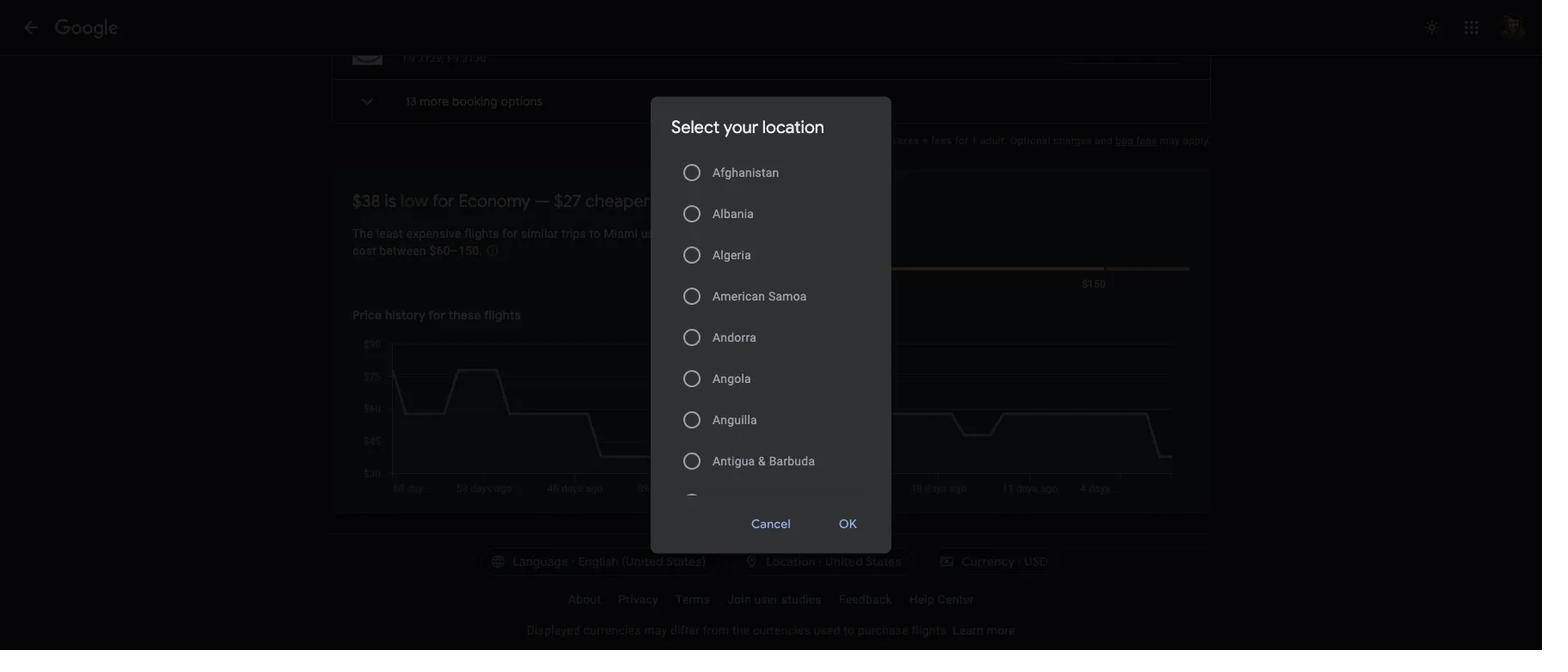 Task type: vqa. For each thing, say whether or not it's contained in the screenshot.
map
no



Task type: locate. For each thing, give the bounding box(es) containing it.
purchase
[[858, 624, 908, 638]]

your
[[724, 116, 758, 138]]

andorra
[[713, 330, 756, 344]]

more right 13 on the left of page
[[420, 94, 449, 109]]

terms link
[[667, 586, 719, 614]]

more right the learn
[[987, 624, 1015, 638]]

about
[[568, 593, 601, 607]]

usual
[[693, 190, 733, 212]]

states)
[[666, 554, 706, 570]]

terms
[[676, 593, 710, 607]]

and
[[1095, 135, 1113, 147]]

flights up the "learn more about price insights" image in the left of the page
[[464, 227, 499, 241]]

differ
[[670, 624, 700, 638]]

samoa
[[768, 289, 807, 303]]

currencies
[[583, 624, 641, 638], [753, 624, 811, 638]]

may left differ
[[644, 624, 667, 638]]

1
[[971, 135, 977, 147]]

cancel button
[[731, 504, 811, 545]]

than
[[654, 190, 689, 212]]

may
[[1160, 135, 1180, 147], [644, 624, 667, 638]]

flights right these on the left top of page
[[484, 308, 521, 323]]

expensive
[[406, 227, 461, 241]]

low
[[400, 190, 428, 212]]

1 horizontal spatial may
[[1160, 135, 1180, 147]]

f9 down with
[[447, 52, 459, 64]]

flights
[[464, 227, 499, 241], [484, 308, 521, 323]]

studies
[[781, 593, 822, 607]]

history
[[385, 308, 426, 323]]

flights inside the least expensive flights for similar trips to miami usually cost between $60–150.
[[464, 227, 499, 241]]

1 horizontal spatial fees
[[1136, 135, 1157, 147]]

miami
[[604, 227, 638, 241]]

13 more booking options
[[405, 94, 543, 109]]

cheaper
[[585, 190, 650, 212]]

join
[[727, 593, 751, 607]]

language
[[513, 554, 569, 570]]

$38 is low for economy — $27 cheaper than usual
[[352, 190, 733, 212]]

for left similar
[[502, 227, 518, 241]]

similar
[[521, 227, 558, 241]]

&
[[758, 454, 766, 468]]

options
[[501, 94, 543, 109]]

for right low
[[432, 190, 455, 212]]

from
[[703, 624, 729, 638]]

learn more link
[[953, 624, 1015, 638]]

cancel
[[751, 517, 791, 533]]

select
[[671, 116, 720, 138]]

ok button
[[818, 504, 878, 545]]

currencies down privacy link
[[583, 624, 641, 638]]

3129,
[[418, 52, 444, 64]]

0 vertical spatial flights
[[464, 227, 499, 241]]

is
[[384, 190, 396, 212]]

user
[[754, 593, 778, 607]]

to right trips
[[589, 227, 600, 241]]

currencies down the join user studies link
[[753, 624, 811, 638]]

learn more about price insights image
[[486, 244, 499, 258]]

american samoa
[[713, 289, 807, 303]]

$38
[[352, 190, 380, 212]]

(united
[[622, 554, 664, 570]]

$41
[[1015, 41, 1037, 58]]

price
[[352, 308, 382, 323]]

1 f9 from the left
[[403, 52, 415, 64]]

0 vertical spatial to
[[589, 227, 600, 241]]

united states
[[825, 554, 901, 570]]

help
[[909, 593, 935, 607]]

1 horizontal spatial currencies
[[753, 624, 811, 638]]

2 currencies from the left
[[753, 624, 811, 638]]

may left "apply."
[[1160, 135, 1180, 147]]

0 horizontal spatial to
[[589, 227, 600, 241]]

1 horizontal spatial more
[[987, 624, 1015, 638]]

Flight numbers F9 3129, F9 3130 text field
[[403, 52, 486, 64]]

anguilla
[[713, 413, 757, 427]]

continue button
[[1058, 36, 1190, 64]]

0 horizontal spatial f9
[[403, 52, 415, 64]]

0 horizontal spatial more
[[420, 94, 449, 109]]

with
[[438, 34, 465, 52]]

to
[[589, 227, 600, 241], [843, 624, 855, 638]]

required
[[851, 135, 891, 147]]

1 vertical spatial to
[[843, 624, 855, 638]]

usually
[[641, 227, 680, 241]]

+
[[922, 135, 928, 147]]

the least expensive flights for similar trips to miami usually cost between $60–150.
[[352, 227, 680, 258]]

about link
[[560, 586, 610, 614]]

0 horizontal spatial fees
[[931, 135, 952, 147]]

help center link
[[901, 586, 983, 614]]

f9
[[403, 52, 415, 64], [447, 52, 459, 64]]

$150
[[1082, 279, 1106, 291]]

1 horizontal spatial to
[[843, 624, 855, 638]]

0 vertical spatial may
[[1160, 135, 1180, 147]]

0 horizontal spatial currencies
[[583, 624, 641, 638]]

41 US dollars text field
[[1015, 41, 1037, 58]]

center
[[938, 593, 974, 607]]

fees right the +
[[931, 135, 952, 147]]

include
[[813, 135, 848, 147]]

displayed currencies may differ from the currencies used to purchase flights. learn more
[[527, 624, 1015, 638]]

2 f9 from the left
[[447, 52, 459, 64]]

join user studies
[[727, 593, 822, 607]]

fees right bag
[[1136, 135, 1157, 147]]

afghanistan
[[713, 165, 779, 179]]

cost
[[352, 244, 376, 258]]

f9 down book at left
[[403, 52, 415, 64]]

2 fees from the left
[[1136, 135, 1157, 147]]

book
[[403, 34, 435, 52]]

barbuda
[[769, 454, 815, 468]]

0 horizontal spatial may
[[644, 624, 667, 638]]

for
[[955, 135, 969, 147], [432, 190, 455, 212], [502, 227, 518, 241], [428, 308, 446, 323]]

1 horizontal spatial f9
[[447, 52, 459, 64]]

usd
[[1024, 554, 1048, 570]]

to right used
[[843, 624, 855, 638]]



Task type: describe. For each thing, give the bounding box(es) containing it.
english (united states)
[[578, 554, 706, 570]]

join user studies link
[[719, 586, 830, 614]]

taxes
[[893, 135, 920, 147]]

angola
[[713, 371, 751, 386]]

$27
[[554, 190, 581, 212]]

3130
[[462, 52, 486, 64]]

economy
[[459, 190, 531, 212]]

apply.
[[1183, 135, 1211, 147]]

location
[[762, 116, 824, 138]]

currency
[[962, 554, 1015, 570]]

for left 1
[[955, 135, 969, 147]]

1 vertical spatial more
[[987, 624, 1015, 638]]

american
[[713, 289, 765, 303]]

optional
[[1010, 135, 1051, 147]]

for left these on the left top of page
[[428, 308, 446, 323]]

charges
[[1054, 135, 1092, 147]]

13
[[405, 94, 417, 109]]

privacy
[[618, 593, 658, 607]]

flights.
[[912, 624, 950, 638]]

states
[[866, 554, 901, 570]]

prices include required taxes + fees for 1 adult. optional charges and bag fees may apply.
[[780, 135, 1211, 147]]

the
[[732, 624, 750, 638]]

prices
[[780, 135, 810, 147]]

learn
[[953, 624, 984, 638]]

price history for these flights
[[352, 308, 521, 323]]

to inside the least expensive flights for similar trips to miami usually cost between $60–150.
[[589, 227, 600, 241]]

displayed
[[527, 624, 580, 638]]

1 currencies from the left
[[583, 624, 641, 638]]

these
[[449, 308, 481, 323]]

continue
[[1098, 42, 1150, 58]]

the
[[352, 227, 373, 241]]

bag fees button
[[1116, 135, 1157, 147]]

book with kiwi.com f9 3129, f9 3130
[[403, 34, 526, 64]]

united
[[825, 554, 863, 570]]

1 fees from the left
[[931, 135, 952, 147]]

trips
[[562, 227, 586, 241]]

booking
[[452, 94, 498, 109]]

feedback
[[839, 593, 892, 607]]

price history graph image
[[351, 338, 1190, 495]]

feedback link
[[830, 586, 901, 614]]

ok
[[839, 517, 857, 533]]

used
[[814, 624, 840, 638]]

antigua
[[713, 454, 755, 468]]

kiwi.com
[[469, 34, 526, 52]]

english
[[578, 554, 619, 570]]

algeria
[[713, 248, 751, 262]]

for inside the least expensive flights for similar trips to miami usually cost between $60–150.
[[502, 227, 518, 241]]

between
[[380, 244, 426, 258]]

bag
[[1116, 135, 1134, 147]]

antigua & barbuda
[[713, 454, 815, 468]]

1 vertical spatial flights
[[484, 308, 521, 323]]

least
[[376, 227, 403, 241]]

select your location
[[671, 116, 824, 138]]

help center
[[909, 593, 974, 607]]

albania
[[713, 206, 754, 220]]

1 vertical spatial may
[[644, 624, 667, 638]]

location
[[766, 554, 816, 570]]

—
[[535, 190, 550, 212]]

0 vertical spatial more
[[420, 94, 449, 109]]

$60–150.
[[429, 244, 482, 258]]

price history graph application
[[351, 338, 1190, 495]]

go back image
[[21, 17, 41, 38]]



